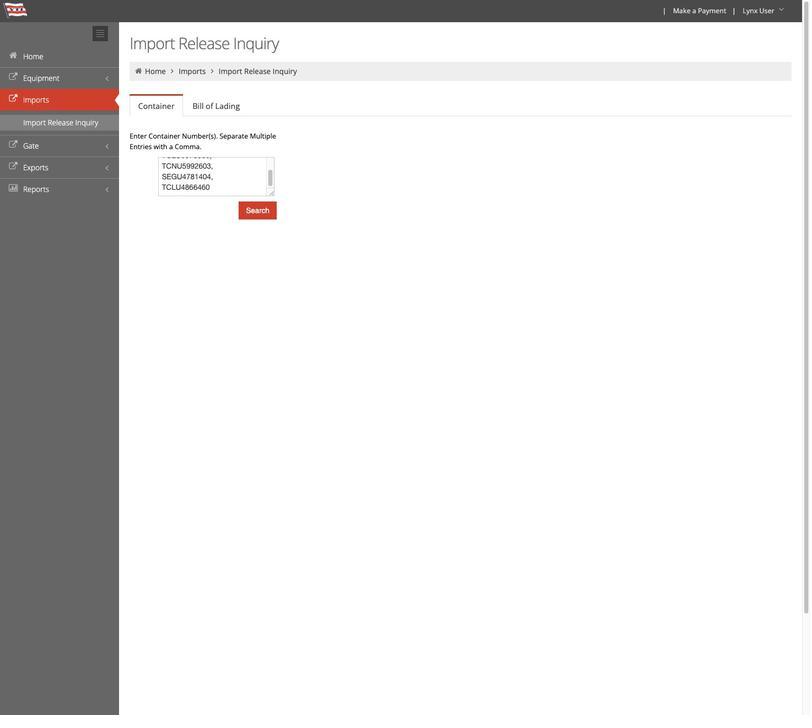 Task type: vqa. For each thing, say whether or not it's contained in the screenshot.
topmost Inquiry
yes



Task type: locate. For each thing, give the bounding box(es) containing it.
0 horizontal spatial imports link
[[0, 89, 119, 111]]

gate
[[23, 141, 39, 151]]

1 horizontal spatial release
[[178, 32, 230, 54]]

1 external link image from the top
[[8, 74, 19, 81]]

release up angle right image
[[178, 32, 230, 54]]

3 external link image from the top
[[8, 163, 19, 170]]

imports link left angle right image
[[179, 66, 206, 76]]

a inside enter container number(s).  separate multiple entries with a comma.
[[169, 142, 173, 151]]

reports link
[[0, 178, 119, 200]]

imports down equipment
[[23, 95, 49, 105]]

a right the with
[[169, 142, 173, 151]]

0 vertical spatial imports
[[179, 66, 206, 76]]

import release inquiry up angle right image
[[130, 32, 279, 54]]

home image left angle right icon
[[134, 67, 143, 75]]

0 horizontal spatial |
[[663, 6, 667, 15]]

a
[[693, 6, 697, 15], [169, 142, 173, 151]]

0 vertical spatial import release inquiry link
[[219, 66, 297, 76]]

2 external link image from the top
[[8, 141, 19, 149]]

1 vertical spatial import release inquiry link
[[0, 115, 119, 131]]

user
[[760, 6, 775, 15]]

bill
[[193, 101, 204, 111]]

1 horizontal spatial home
[[145, 66, 166, 76]]

0 horizontal spatial release
[[48, 118, 73, 128]]

imports left angle right image
[[179, 66, 206, 76]]

1 horizontal spatial import release inquiry link
[[219, 66, 297, 76]]

0 horizontal spatial home image
[[8, 52, 19, 59]]

home link left angle right icon
[[145, 66, 166, 76]]

import release inquiry
[[130, 32, 279, 54], [219, 66, 297, 76], [23, 118, 98, 128]]

make a payment
[[674, 6, 727, 15]]

external link image inside gate link
[[8, 141, 19, 149]]

external link image inside equipment "link"
[[8, 74, 19, 81]]

0 vertical spatial external link image
[[8, 74, 19, 81]]

0 horizontal spatial home
[[23, 51, 43, 61]]

release
[[178, 32, 230, 54], [244, 66, 271, 76], [48, 118, 73, 128]]

of
[[206, 101, 213, 111]]

2 horizontal spatial import
[[219, 66, 242, 76]]

home link
[[0, 46, 119, 67], [145, 66, 166, 76]]

2 vertical spatial external link image
[[8, 163, 19, 170]]

import release inquiry up gate link
[[23, 118, 98, 128]]

imports link
[[179, 66, 206, 76], [0, 89, 119, 111]]

1 | from the left
[[663, 6, 667, 15]]

home link up equipment
[[0, 46, 119, 67]]

a right make
[[693, 6, 697, 15]]

0 horizontal spatial imports
[[23, 95, 49, 105]]

container up enter
[[138, 101, 175, 111]]

release right angle right image
[[244, 66, 271, 76]]

import
[[130, 32, 175, 54], [219, 66, 242, 76], [23, 118, 46, 128]]

1 horizontal spatial a
[[693, 6, 697, 15]]

search button
[[239, 202, 277, 220]]

| left lynx
[[733, 6, 736, 15]]

container link
[[130, 96, 183, 116]]

1 horizontal spatial imports link
[[179, 66, 206, 76]]

payment
[[698, 6, 727, 15]]

container up the with
[[149, 131, 180, 141]]

0 horizontal spatial import release inquiry link
[[0, 115, 119, 131]]

home left angle right icon
[[145, 66, 166, 76]]

lading
[[215, 101, 240, 111]]

import release inquiry link right angle right image
[[219, 66, 297, 76]]

0 vertical spatial container
[[138, 101, 175, 111]]

import up angle right icon
[[130, 32, 175, 54]]

0 vertical spatial a
[[693, 6, 697, 15]]

2 horizontal spatial release
[[244, 66, 271, 76]]

external link image
[[8, 74, 19, 81], [8, 141, 19, 149], [8, 163, 19, 170]]

1 vertical spatial a
[[169, 142, 173, 151]]

release up gate link
[[48, 118, 73, 128]]

|
[[663, 6, 667, 15], [733, 6, 736, 15]]

imports
[[179, 66, 206, 76], [23, 95, 49, 105]]

1 vertical spatial home image
[[134, 67, 143, 75]]

comma.
[[175, 142, 202, 151]]

entries
[[130, 142, 152, 151]]

home image
[[8, 52, 19, 59], [134, 67, 143, 75]]

lynx user
[[743, 6, 775, 15]]

1 vertical spatial external link image
[[8, 141, 19, 149]]

home
[[23, 51, 43, 61], [145, 66, 166, 76]]

import for the bottommost import release inquiry link
[[23, 118, 46, 128]]

1 horizontal spatial imports
[[179, 66, 206, 76]]

1 vertical spatial imports
[[23, 95, 49, 105]]

2 vertical spatial import release inquiry
[[23, 118, 98, 128]]

container
[[138, 101, 175, 111], [149, 131, 180, 141]]

external link image inside exports link
[[8, 163, 19, 170]]

external link image left gate
[[8, 141, 19, 149]]

import right angle right image
[[219, 66, 242, 76]]

angle right image
[[208, 67, 217, 75]]

imports link down equipment
[[0, 89, 119, 111]]

0 vertical spatial inquiry
[[233, 32, 279, 54]]

external link image up external link image
[[8, 74, 19, 81]]

2 | from the left
[[733, 6, 736, 15]]

0 horizontal spatial a
[[169, 142, 173, 151]]

1 vertical spatial import
[[219, 66, 242, 76]]

external link image up bar chart image
[[8, 163, 19, 170]]

1 vertical spatial release
[[244, 66, 271, 76]]

1 horizontal spatial home image
[[134, 67, 143, 75]]

home image up external link image
[[8, 52, 19, 59]]

1 vertical spatial import release inquiry
[[219, 66, 297, 76]]

import release inquiry right angle right image
[[219, 66, 297, 76]]

home up equipment
[[23, 51, 43, 61]]

1 horizontal spatial |
[[733, 6, 736, 15]]

2 vertical spatial release
[[48, 118, 73, 128]]

import up gate
[[23, 118, 46, 128]]

gate link
[[0, 135, 119, 157]]

2 vertical spatial import
[[23, 118, 46, 128]]

bill of lading
[[193, 101, 240, 111]]

exports link
[[0, 157, 119, 178]]

1 vertical spatial container
[[149, 131, 180, 141]]

equipment link
[[0, 67, 119, 89]]

import release inquiry link
[[219, 66, 297, 76], [0, 115, 119, 131]]

0 horizontal spatial import
[[23, 118, 46, 128]]

None text field
[[158, 157, 275, 196]]

external link image
[[8, 95, 19, 103]]

0 vertical spatial home
[[23, 51, 43, 61]]

0 horizontal spatial home link
[[0, 46, 119, 67]]

0 vertical spatial import release inquiry
[[130, 32, 279, 54]]

0 vertical spatial import
[[130, 32, 175, 54]]

inquiry
[[233, 32, 279, 54], [273, 66, 297, 76], [75, 118, 98, 128]]

lynx
[[743, 6, 758, 15]]

angle right image
[[168, 67, 177, 75]]

release for the topmost import release inquiry link
[[244, 66, 271, 76]]

import release inquiry link up gate link
[[0, 115, 119, 131]]

| left make
[[663, 6, 667, 15]]



Task type: describe. For each thing, give the bounding box(es) containing it.
search
[[246, 206, 270, 215]]

container inside enter container number(s).  separate multiple entries with a comma.
[[149, 131, 180, 141]]

equipment
[[23, 73, 60, 83]]

0 vertical spatial imports link
[[179, 66, 206, 76]]

release for the bottommost import release inquiry link
[[48, 118, 73, 128]]

2 vertical spatial inquiry
[[75, 118, 98, 128]]

number(s).
[[182, 131, 218, 141]]

import release inquiry for the topmost import release inquiry link
[[219, 66, 297, 76]]

0 vertical spatial home image
[[8, 52, 19, 59]]

external link image for equipment
[[8, 74, 19, 81]]

external link image for exports
[[8, 163, 19, 170]]

1 vertical spatial imports link
[[0, 89, 119, 111]]

1 vertical spatial inquiry
[[273, 66, 297, 76]]

bill of lading link
[[184, 95, 248, 116]]

imports inside "link"
[[23, 95, 49, 105]]

import for the topmost import release inquiry link
[[219, 66, 242, 76]]

multiple
[[250, 131, 276, 141]]

external link image for gate
[[8, 141, 19, 149]]

1 vertical spatial home
[[145, 66, 166, 76]]

1 horizontal spatial import
[[130, 32, 175, 54]]

1 horizontal spatial home link
[[145, 66, 166, 76]]

lynx user link
[[739, 0, 791, 22]]

make a payment link
[[669, 0, 730, 22]]

with
[[154, 142, 167, 151]]

angle down image
[[777, 6, 787, 13]]

bar chart image
[[8, 185, 19, 192]]

0 vertical spatial release
[[178, 32, 230, 54]]

import release inquiry for the bottommost import release inquiry link
[[23, 118, 98, 128]]

exports
[[23, 163, 48, 173]]

separate
[[220, 131, 248, 141]]

enter
[[130, 131, 147, 141]]

enter container number(s).  separate multiple entries with a comma.
[[130, 131, 276, 151]]

make
[[674, 6, 691, 15]]

reports
[[23, 184, 49, 194]]



